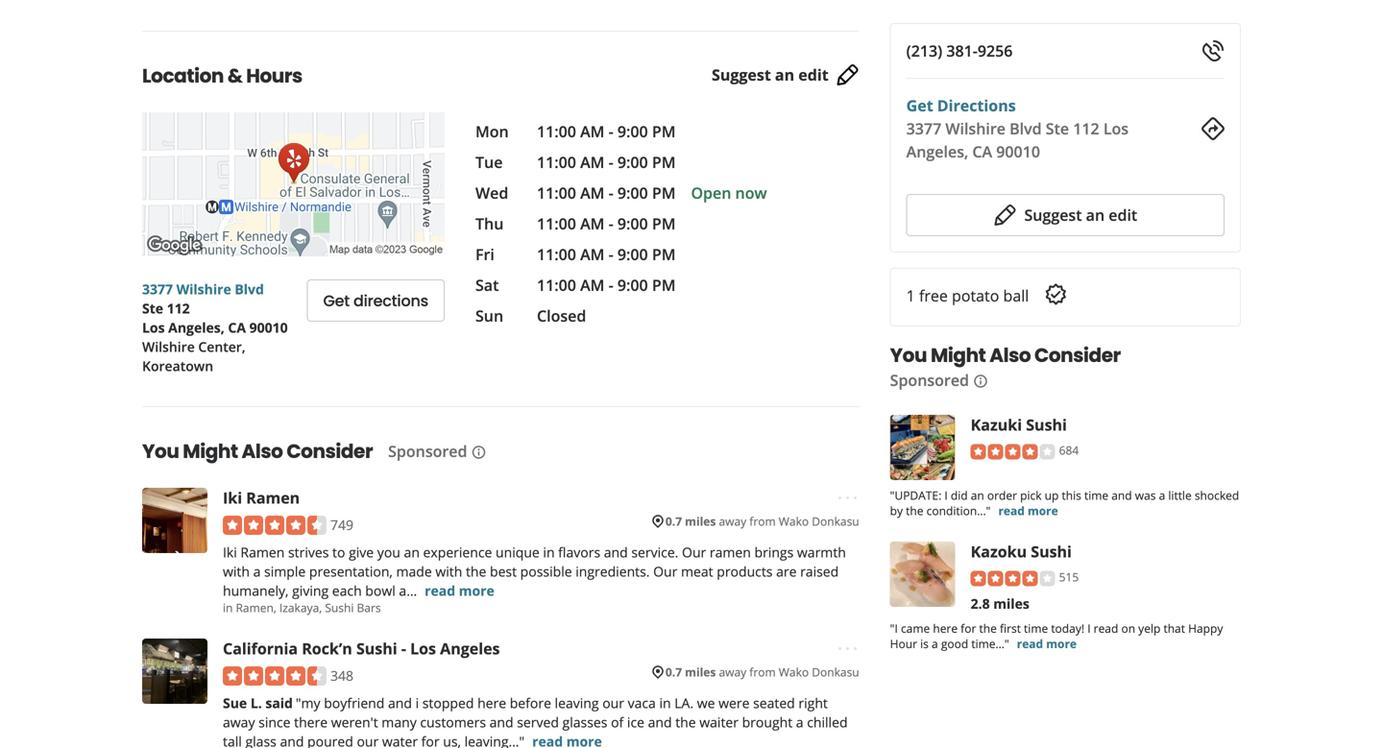 Task type: vqa. For each thing, say whether or not it's contained in the screenshot.


Task type: locate. For each thing, give the bounding box(es) containing it.
1 horizontal spatial in
[[543, 543, 555, 562]]

pm for thu
[[652, 213, 676, 234]]

kazoku
[[971, 542, 1027, 562]]

4.5 star rating image down iki ramen
[[223, 516, 327, 535]]

0 vertical spatial you might also consider
[[891, 342, 1121, 369]]

2 vertical spatial in
[[660, 694, 671, 712]]

read left on
[[1094, 621, 1119, 636]]

read
[[999, 503, 1025, 519], [425, 582, 456, 600], [1094, 621, 1119, 636], [1018, 636, 1044, 652]]

1 vertical spatial in
[[223, 600, 233, 616]]

1 vertical spatial ramen
[[241, 543, 285, 562]]

more left this
[[1028, 503, 1059, 519]]

112 down 3377 wilshire blvd 'link'
[[167, 299, 190, 318]]

1 vertical spatial ca
[[228, 319, 246, 337]]

0 horizontal spatial might
[[183, 438, 238, 465]]

0 horizontal spatial edit
[[799, 65, 829, 85]]

1 horizontal spatial blvd
[[1010, 118, 1042, 139]]

3 am from the top
[[581, 183, 605, 203]]

consider up 749
[[287, 438, 373, 465]]

am for thu
[[581, 213, 605, 234]]

and up 'leaving…"'
[[490, 713, 514, 732]]

1 horizontal spatial consider
[[1035, 342, 1121, 369]]

4 am from the top
[[581, 213, 605, 234]]

away up tall
[[223, 713, 255, 732]]

iki ramen link
[[223, 488, 300, 508]]

1 horizontal spatial ste
[[1046, 118, 1070, 139]]

1 iki from the top
[[223, 488, 242, 508]]

angeles, down get directions link in the top of the page
[[907, 141, 969, 162]]

0.7 miles away from wako donkasu
[[666, 514, 860, 530], [666, 664, 860, 680]]

- for tue
[[609, 152, 614, 173]]

in up possible
[[543, 543, 555, 562]]

1 donkasu from the top
[[812, 514, 860, 530]]

away up the ramen
[[719, 514, 747, 530]]

waiter
[[700, 713, 739, 732]]

we
[[697, 694, 715, 712]]

pm for sat
[[652, 275, 676, 296]]

112 up "suggest an edit" "button"
[[1074, 118, 1100, 139]]

read more for kazuki
[[999, 503, 1059, 519]]

the inside "update: i did an order pick up this time and was a little shocked by the condition…"
[[906, 503, 924, 519]]

a inside "update: i did an order pick up this time and was a little shocked by the condition…"
[[1160, 488, 1166, 504]]

and left i
[[388, 694, 412, 712]]

donkasu down 24 more v2 image
[[812, 664, 860, 680]]

0.7 up service.
[[666, 514, 682, 530]]

angeles,
[[907, 141, 969, 162], [168, 319, 225, 337]]

time
[[1085, 488, 1109, 504], [1025, 621, 1049, 636]]

16 marker v2 image
[[651, 514, 666, 530]]

more right first
[[1047, 636, 1077, 652]]

a up 'humanely,'
[[253, 563, 261, 581]]

donkasu for california rock'n sushi - los angeles
[[812, 664, 860, 680]]

yelp
[[1139, 621, 1161, 636]]

read more link up kazoku sushi link
[[999, 503, 1059, 519]]

1 horizontal spatial los
[[410, 639, 436, 659]]

4 star rating image
[[971, 444, 1056, 460], [971, 571, 1056, 587]]

4.5 star rating image for ramen
[[223, 516, 327, 535]]

0 horizontal spatial 24 pencil v2 image
[[837, 64, 860, 87]]

4.5 star rating image for rock'n
[[223, 667, 327, 686]]

0 vertical spatial time
[[1085, 488, 1109, 504]]

4 star rating image up 2.8 miles
[[971, 571, 1056, 587]]

read more link down experience
[[425, 582, 495, 600]]

the down la.
[[676, 713, 696, 732]]

more
[[1028, 503, 1059, 519], [459, 582, 495, 600], [1047, 636, 1077, 652]]

3377
[[907, 118, 942, 139], [142, 280, 173, 298]]

1 horizontal spatial suggest an edit
[[1025, 205, 1138, 225]]

0 horizontal spatial our
[[654, 563, 678, 581]]

684
[[1060, 443, 1079, 458]]

for left us,
[[422, 733, 440, 749]]

0 vertical spatial suggest an edit
[[712, 65, 829, 85]]

warmth
[[798, 543, 847, 562]]

and inside iki ramen strives to give you an experience unique in flavors and service. our ramen brings warmth with a simple presentation, made with the best possible ingredients. our meat products are raised humanely, giving each bowl a…
[[604, 543, 628, 562]]

2 vertical spatial away
[[223, 713, 255, 732]]

1 horizontal spatial for
[[961, 621, 977, 636]]

the down experience
[[466, 563, 487, 581]]

away up were
[[719, 664, 747, 680]]

9256
[[978, 40, 1013, 61]]

ste inside get directions 3377 wilshire blvd ste 112 los angeles, ca 90010
[[1046, 118, 1070, 139]]

5 11:00 from the top
[[537, 244, 577, 265]]

iki ramen
[[223, 488, 300, 508]]

am for tue
[[581, 152, 605, 173]]

1 vertical spatial angeles,
[[168, 319, 225, 337]]

possible
[[521, 563, 572, 581]]

also
[[990, 342, 1031, 369], [242, 438, 283, 465]]

0 vertical spatial 24 pencil v2 image
[[837, 64, 860, 87]]

1 vertical spatial 0.7 miles away from wako donkasu
[[666, 664, 860, 680]]

1 vertical spatial get
[[323, 290, 350, 312]]

1 from from the top
[[750, 514, 776, 530]]

1 horizontal spatial our
[[682, 543, 707, 562]]

1 0.7 miles away from wako donkasu from the top
[[666, 514, 860, 530]]

i
[[416, 694, 419, 712]]

1 vertical spatial donkasu
[[812, 664, 860, 680]]

pm for fri
[[652, 244, 676, 265]]

get directions link
[[907, 95, 1016, 116]]

1 vertical spatial wako
[[779, 664, 809, 680]]

with up 'humanely,'
[[223, 563, 250, 581]]

pm for mon
[[652, 121, 676, 142]]

1 vertical spatial might
[[183, 438, 238, 465]]

0 vertical spatial here
[[934, 621, 958, 636]]

the left first
[[980, 621, 997, 636]]

24 phone v2 image
[[1202, 39, 1225, 62]]

0.7 miles away from wako donkasu up seated
[[666, 664, 860, 680]]

suggest an edit inside the location & hours element
[[712, 65, 829, 85]]

get for get directions
[[323, 290, 350, 312]]

0 horizontal spatial you might also consider
[[142, 438, 373, 465]]

1 vertical spatial i
[[1088, 621, 1091, 636]]

in inside iki ramen strives to give you an experience unique in flavors and service. our ramen brings warmth with a simple presentation, made with the best possible ingredients. our meat products are raised humanely, giving each bowl a…
[[543, 543, 555, 562]]

0 vertical spatial angeles,
[[907, 141, 969, 162]]

am for fri
[[581, 244, 605, 265]]

1 horizontal spatial 3377
[[907, 118, 942, 139]]

0.7
[[666, 514, 682, 530], [666, 664, 682, 680]]

the inside iki ramen strives to give you an experience unique in flavors and service. our ramen brings warmth with a simple presentation, made with the best possible ingredients. our meat products are raised humanely, giving each bowl a…
[[466, 563, 487, 581]]

read more link for kazoku
[[1018, 636, 1077, 652]]

0 vertical spatial 0.7 miles away from wako donkasu
[[666, 514, 860, 530]]

1 horizontal spatial our
[[603, 694, 625, 712]]

meat
[[681, 563, 714, 581]]

3 11:00 from the top
[[537, 183, 577, 203]]

in left ramen,
[[223, 600, 233, 616]]

0 vertical spatial consider
[[1035, 342, 1121, 369]]

6 9:00 from the top
[[618, 275, 648, 296]]

348
[[331, 667, 354, 685]]

sponsored left 16 info v2 image
[[388, 441, 468, 462]]

an
[[775, 65, 795, 85], [1087, 205, 1105, 225], [971, 488, 985, 504], [404, 543, 420, 562]]

0 horizontal spatial suggest an edit
[[712, 65, 829, 85]]

515
[[1060, 569, 1079, 585]]

11:00 for sat
[[537, 275, 577, 296]]

9:00 for mon
[[618, 121, 648, 142]]

presentation,
[[309, 563, 393, 581]]

1 vertical spatial suggest an edit
[[1025, 205, 1138, 225]]

wilshire up the 'koreatown'
[[142, 338, 195, 356]]

read more link right the time…" at the bottom right of the page
[[1018, 636, 1077, 652]]

2 pm from the top
[[652, 152, 676, 173]]

1 vertical spatial our
[[654, 563, 678, 581]]

0 vertical spatial 0.7
[[666, 514, 682, 530]]

angeles, up center,
[[168, 319, 225, 337]]

0 vertical spatial donkasu
[[812, 514, 860, 530]]

suggest inside the location & hours element
[[712, 65, 771, 85]]

also for 16 info v2 icon
[[990, 342, 1031, 369]]

3 11:00 am - 9:00 pm from the top
[[537, 183, 676, 203]]

1 horizontal spatial might
[[931, 342, 986, 369]]

1 am from the top
[[581, 121, 605, 142]]

angeles, inside get directions 3377 wilshire blvd ste 112 los angeles, ca 90010
[[907, 141, 969, 162]]

1 4.5 star rating image from the top
[[223, 516, 327, 535]]

brings
[[755, 543, 794, 562]]

2 vertical spatial more
[[1047, 636, 1077, 652]]

get left directions
[[323, 290, 350, 312]]

wilshire up center,
[[176, 280, 231, 298]]

a right is in the right bottom of the page
[[932, 636, 939, 652]]

read more for kazoku
[[1018, 636, 1077, 652]]

blvd down directions
[[1010, 118, 1042, 139]]

11:00 am - 9:00 pm for mon
[[537, 121, 676, 142]]

1 pm from the top
[[652, 121, 676, 142]]

you might also consider up iki ramen
[[142, 438, 373, 465]]

9:00 for thu
[[618, 213, 648, 234]]

ste up "suggest an edit" "button"
[[1046, 118, 1070, 139]]

1 horizontal spatial you
[[891, 342, 928, 369]]

in ramen, izakaya, sushi bars
[[223, 600, 381, 616]]

iki ramen image
[[142, 488, 208, 554]]

might for 16 info v2 icon
[[931, 342, 986, 369]]

1 horizontal spatial time
[[1085, 488, 1109, 504]]

and left was
[[1112, 488, 1133, 504]]

get
[[907, 95, 934, 116], [323, 290, 350, 312]]

1 horizontal spatial with
[[436, 563, 463, 581]]

a…
[[399, 582, 417, 600]]

donkasu
[[812, 514, 860, 530], [812, 664, 860, 680]]

did
[[951, 488, 968, 504]]

our up of
[[603, 694, 625, 712]]

0 vertical spatial ste
[[1046, 118, 1070, 139]]

6 11:00 from the top
[[537, 275, 577, 296]]

0 vertical spatial 112
[[1074, 118, 1100, 139]]

and up the ingredients. at the left
[[604, 543, 628, 562]]

1 horizontal spatial 90010
[[997, 141, 1041, 162]]

iki right iki ramen image
[[223, 488, 242, 508]]

(213) 381-9256
[[907, 40, 1013, 61]]

miles right 16 marker v2 icon
[[685, 514, 716, 530]]

an inside the location & hours element
[[775, 65, 795, 85]]

0 vertical spatial suggest
[[712, 65, 771, 85]]

for inside "my boyfriend and i stopped here before leaving our vaca in la. we were seated right away since there weren't many customers and served glasses of ice and the waiter brought a chilled tall glass and poured our water for us, leaving…"
[[422, 733, 440, 749]]

by
[[891, 503, 903, 519]]

more down best
[[459, 582, 495, 600]]

time right this
[[1085, 488, 1109, 504]]

ca up center,
[[228, 319, 246, 337]]

3377 down get directions link in the top of the page
[[907, 118, 942, 139]]

away
[[719, 514, 747, 530], [719, 664, 747, 680], [223, 713, 255, 732]]

flavors
[[559, 543, 601, 562]]

i left did
[[945, 488, 948, 504]]

1 4 star rating image from the top
[[971, 444, 1056, 460]]

blvd up center,
[[235, 280, 264, 298]]

wako up 'right'
[[779, 664, 809, 680]]

1 wako from the top
[[779, 514, 809, 530]]

served
[[517, 713, 559, 732]]

4 star rating image down kazuki sushi link
[[971, 444, 1056, 460]]

- for wed
[[609, 183, 614, 203]]

get directions
[[323, 290, 429, 312]]

blvd inside 3377 wilshire blvd ste 112 los angeles, ca 90010 wilshire center, koreatown
[[235, 280, 264, 298]]

1 vertical spatial 24 pencil v2 image
[[994, 204, 1017, 227]]

90010 down directions
[[997, 141, 1041, 162]]

ramen
[[246, 488, 300, 508], [241, 543, 285, 562]]

1 11:00 am - 9:00 pm from the top
[[537, 121, 676, 142]]

1 vertical spatial here
[[478, 694, 507, 712]]

might up iki ramen
[[183, 438, 238, 465]]

pick
[[1021, 488, 1042, 504]]

0 vertical spatial 4.5 star rating image
[[223, 516, 327, 535]]

wilshire inside get directions 3377 wilshire blvd ste 112 los angeles, ca 90010
[[946, 118, 1006, 139]]

am for wed
[[581, 183, 605, 203]]

consider down 24 check in v2 image
[[1035, 342, 1121, 369]]

wako up brings
[[779, 514, 809, 530]]

2 vertical spatial read more link
[[1018, 636, 1077, 652]]

of
[[611, 713, 624, 732]]

suggest
[[712, 65, 771, 85], [1025, 205, 1083, 225]]

0 horizontal spatial los
[[142, 319, 165, 337]]

0 vertical spatial might
[[931, 342, 986, 369]]

iki inside iki ramen strives to give you an experience unique in flavors and service. our ramen brings warmth with a simple presentation, made with the best possible ingredients. our meat products are raised humanely, giving each bowl a…
[[223, 543, 237, 562]]

"update:
[[891, 488, 942, 504]]

from up seated
[[750, 664, 776, 680]]

1 0.7 from the top
[[666, 514, 682, 530]]

3 pm from the top
[[652, 183, 676, 203]]

11:00 for tue
[[537, 152, 577, 173]]

wilshire
[[946, 118, 1006, 139], [176, 280, 231, 298], [142, 338, 195, 356]]

6 pm from the top
[[652, 275, 676, 296]]

2 vertical spatial read more
[[1018, 636, 1077, 652]]

1 vertical spatial you
[[142, 438, 179, 465]]

you might also consider
[[891, 342, 1121, 369], [142, 438, 373, 465]]

free
[[920, 285, 948, 306]]

5 11:00 am - 9:00 pm from the top
[[537, 244, 676, 265]]

sponsored left 16 info v2 icon
[[891, 370, 970, 391]]

4 star rating image for kazuki
[[971, 444, 1056, 460]]

time right first
[[1025, 621, 1049, 636]]

condition…"
[[927, 503, 991, 519]]

first
[[1000, 621, 1022, 636]]

1 vertical spatial for
[[422, 733, 440, 749]]

the right 'by'
[[906, 503, 924, 519]]

glasses
[[563, 713, 608, 732]]

1 horizontal spatial i
[[1088, 621, 1091, 636]]

wilshire down directions
[[946, 118, 1006, 139]]

for
[[961, 621, 977, 636], [422, 733, 440, 749]]

get inside get directions link
[[323, 290, 350, 312]]

menu element
[[142, 0, 860, 0]]

0 vertical spatial in
[[543, 543, 555, 562]]

the
[[906, 503, 924, 519], [466, 563, 487, 581], [980, 621, 997, 636], [676, 713, 696, 732]]

0 vertical spatial ca
[[973, 141, 993, 162]]

read right "a…"
[[425, 582, 456, 600]]

ca inside get directions 3377 wilshire blvd ste 112 los angeles, ca 90010
[[973, 141, 993, 162]]

2 vertical spatial miles
[[685, 664, 716, 680]]

6 am from the top
[[581, 275, 605, 296]]

0 horizontal spatial time
[[1025, 621, 1049, 636]]

you might also consider up 16 info v2 icon
[[891, 342, 1121, 369]]

hours
[[246, 62, 303, 89]]

ramen inside iki ramen strives to give you an experience unique in flavors and service. our ramen brings warmth with a simple presentation, made with the best possible ingredients. our meat products are raised humanely, giving each bowl a…
[[241, 543, 285, 562]]

4 9:00 from the top
[[618, 213, 648, 234]]

2 0.7 miles away from wako donkasu from the top
[[666, 664, 860, 680]]

3 9:00 from the top
[[618, 183, 648, 203]]

bowl
[[365, 582, 396, 600]]

0 vertical spatial los
[[1104, 118, 1129, 139]]

2 wako from the top
[[779, 664, 809, 680]]

4 pm from the top
[[652, 213, 676, 234]]

0 vertical spatial wako
[[779, 514, 809, 530]]

11:00 for wed
[[537, 183, 577, 203]]

kazoku sushi image
[[891, 542, 956, 607]]

time inside "update: i did an order pick up this time and was a little shocked by the condition…"
[[1085, 488, 1109, 504]]

0.7 for iki ramen
[[666, 514, 682, 530]]

1 vertical spatial edit
[[1109, 205, 1138, 225]]

0 horizontal spatial get
[[323, 290, 350, 312]]

24 pencil v2 image
[[837, 64, 860, 87], [994, 204, 1017, 227]]

3377 up the 'koreatown'
[[142, 280, 173, 298]]

sushi up 515
[[1031, 542, 1072, 562]]

- for sat
[[609, 275, 614, 296]]

"my boyfriend and i stopped here before leaving our vaca in la. we were seated right away since there weren't many customers and served glasses of ice and the waiter brought a chilled tall glass and poured our water for us, leaving…"
[[223, 694, 848, 749]]

4 11:00 from the top
[[537, 213, 577, 234]]

24 pencil v2 image inside the location & hours element
[[837, 64, 860, 87]]

here right is in the right bottom of the page
[[934, 621, 958, 636]]

from for california rock'n sushi - los angeles
[[750, 664, 776, 680]]

5 9:00 from the top
[[618, 244, 648, 265]]

seated
[[754, 694, 796, 712]]

2 11:00 from the top
[[537, 152, 577, 173]]

iki
[[223, 488, 242, 508], [223, 543, 237, 562]]

came
[[901, 621, 931, 636]]

ste down 3377 wilshire blvd 'link'
[[142, 299, 163, 318]]

california rock'n sushi - los angeles
[[223, 639, 500, 659]]

1 11:00 from the top
[[537, 121, 577, 142]]

sun
[[476, 306, 504, 326]]

simple
[[264, 563, 306, 581]]

away for california rock'n sushi - los angeles
[[719, 664, 747, 680]]

get down (213)
[[907, 95, 934, 116]]

0.7 for california rock'n sushi - los angeles
[[666, 664, 682, 680]]

4.5 star rating image
[[223, 516, 327, 535], [223, 667, 327, 686]]

11:00 for fri
[[537, 244, 577, 265]]

0 horizontal spatial you
[[142, 438, 179, 465]]

sue
[[223, 694, 247, 712]]

iki up 'humanely,'
[[223, 543, 237, 562]]

mon
[[476, 121, 509, 142]]

0.7 miles away from wako donkasu up brings
[[666, 514, 860, 530]]

2 am from the top
[[581, 152, 605, 173]]

2 from from the top
[[750, 664, 776, 680]]

i
[[945, 488, 948, 504], [1088, 621, 1091, 636]]

1 vertical spatial iki
[[223, 543, 237, 562]]

0 horizontal spatial with
[[223, 563, 250, 581]]

edit
[[799, 65, 829, 85], [1109, 205, 1138, 225]]

0 horizontal spatial angeles,
[[168, 319, 225, 337]]

vaca
[[628, 694, 656, 712]]

3377 inside 3377 wilshire blvd ste 112 los angeles, ca 90010 wilshire center, koreatown
[[142, 280, 173, 298]]

2 0.7 from the top
[[666, 664, 682, 680]]

in left la.
[[660, 694, 671, 712]]

here
[[934, 621, 958, 636], [478, 694, 507, 712]]

read for experience
[[425, 582, 456, 600]]

our up the meat
[[682, 543, 707, 562]]

read up kazoku sushi
[[999, 503, 1025, 519]]

11:00 am - 9:00 pm for fri
[[537, 244, 676, 265]]

90010 down 3377 wilshire blvd 'link'
[[250, 319, 288, 337]]

112 inside 3377 wilshire blvd ste 112 los angeles, ca 90010 wilshire center, koreatown
[[167, 299, 190, 318]]

an inside iki ramen strives to give you an experience unique in flavors and service. our ramen brings warmth with a simple presentation, made with the best possible ingredients. our meat products are raised humanely, giving each bowl a…
[[404, 543, 420, 562]]

california rock'n sushi - los angeles image
[[142, 639, 208, 704]]

for inside "i came here for the first time today! i read on yelp that happy hour is a good time…"
[[961, 621, 977, 636]]

2 iki from the top
[[223, 543, 237, 562]]

read more up kazoku sushi link
[[999, 503, 1059, 519]]

for down 2.8
[[961, 621, 977, 636]]

1 vertical spatial los
[[142, 319, 165, 337]]

1 vertical spatial time
[[1025, 621, 1049, 636]]

sushi left "bars"
[[325, 600, 354, 616]]

0 horizontal spatial 3377
[[142, 280, 173, 298]]

read more
[[999, 503, 1059, 519], [425, 582, 495, 600], [1018, 636, 1077, 652]]

a right was
[[1160, 488, 1166, 504]]

1 horizontal spatial 24 pencil v2 image
[[994, 204, 1017, 227]]

1 vertical spatial from
[[750, 664, 776, 680]]

1 vertical spatial away
[[719, 664, 747, 680]]

ste inside 3377 wilshire blvd ste 112 los angeles, ca 90010 wilshire center, koreatown
[[142, 299, 163, 318]]

0 horizontal spatial consider
[[287, 438, 373, 465]]

112 inside get directions 3377 wilshire blvd ste 112 los angeles, ca 90010
[[1074, 118, 1100, 139]]

90010
[[997, 141, 1041, 162], [250, 319, 288, 337]]

location & hours
[[142, 62, 303, 89]]

0 horizontal spatial 112
[[167, 299, 190, 318]]

our down weren't
[[357, 733, 379, 749]]

los inside get directions 3377 wilshire blvd ste 112 los angeles, ca 90010
[[1104, 118, 1129, 139]]

0 vertical spatial our
[[603, 694, 625, 712]]

am for mon
[[581, 121, 605, 142]]

0.7 up la.
[[666, 664, 682, 680]]

pm for tue
[[652, 152, 676, 173]]

0 horizontal spatial also
[[242, 438, 283, 465]]

4 11:00 am - 9:00 pm from the top
[[537, 213, 676, 234]]

1 vertical spatial blvd
[[235, 280, 264, 298]]

6 11:00 am - 9:00 pm from the top
[[537, 275, 676, 296]]

2 4 star rating image from the top
[[971, 571, 1056, 587]]

1 free potato ball
[[907, 285, 1030, 306]]

read more right the time…" at the bottom right of the page
[[1018, 636, 1077, 652]]

rock'n
[[302, 639, 353, 659]]

get for get directions 3377 wilshire blvd ste 112 los angeles, ca 90010
[[907, 95, 934, 116]]

get inside get directions 3377 wilshire blvd ste 112 los angeles, ca 90010
[[907, 95, 934, 116]]

away inside "my boyfriend and i stopped here before leaving our vaca in la. we were seated right away since there weren't many customers and served glasses of ice and the waiter brought a chilled tall glass and poured our water for us, leaving…"
[[223, 713, 255, 732]]

0 vertical spatial away
[[719, 514, 747, 530]]

"update: i did an order pick up this time and was a little shocked by the condition…"
[[891, 488, 1240, 519]]

2 9:00 from the top
[[618, 152, 648, 173]]

am
[[581, 121, 605, 142], [581, 152, 605, 173], [581, 183, 605, 203], [581, 213, 605, 234], [581, 244, 605, 265], [581, 275, 605, 296]]

2 donkasu from the top
[[812, 664, 860, 680]]

also up iki ramen
[[242, 438, 283, 465]]

you for 16 info v2 image
[[142, 438, 179, 465]]

sat
[[476, 275, 499, 296]]

2 4.5 star rating image from the top
[[223, 667, 327, 686]]

9:00 for sat
[[618, 275, 648, 296]]

ca down directions
[[973, 141, 993, 162]]

1 9:00 from the top
[[618, 121, 648, 142]]

11:00 am - 9:00 pm for wed
[[537, 183, 676, 203]]

open now
[[691, 183, 767, 203]]

ramen up strives
[[246, 488, 300, 508]]

directions
[[354, 290, 429, 312]]

order
[[988, 488, 1018, 504]]

1 horizontal spatial angeles,
[[907, 141, 969, 162]]

90010 inside 3377 wilshire blvd ste 112 los angeles, ca 90010 wilshire center, koreatown
[[250, 319, 288, 337]]

here up 'leaving…"'
[[478, 694, 507, 712]]

a down 'right'
[[797, 713, 804, 732]]

5 am from the top
[[581, 244, 605, 265]]

read right the time…" at the bottom right of the page
[[1018, 636, 1044, 652]]

thu
[[476, 213, 504, 234]]

our down service.
[[654, 563, 678, 581]]

edit inside the location & hours element
[[799, 65, 829, 85]]

2 horizontal spatial in
[[660, 694, 671, 712]]

1 with from the left
[[223, 563, 250, 581]]

also for 16 info v2 image
[[242, 438, 283, 465]]

0 vertical spatial get
[[907, 95, 934, 116]]

with down experience
[[436, 563, 463, 581]]

11:00 am - 9:00 pm for tue
[[537, 152, 676, 173]]

"my
[[296, 694, 321, 712]]

0 vertical spatial iki
[[223, 488, 242, 508]]

sushi down "bars"
[[357, 639, 398, 659]]

0 vertical spatial 90010
[[997, 141, 1041, 162]]

read more down experience
[[425, 582, 495, 600]]

5 pm from the top
[[652, 244, 676, 265]]

you up iki ramen image
[[142, 438, 179, 465]]

i right the today!
[[1088, 621, 1091, 636]]

2 11:00 am - 9:00 pm from the top
[[537, 152, 676, 173]]

9:00 for tue
[[618, 152, 648, 173]]

0 vertical spatial for
[[961, 621, 977, 636]]

you down 1
[[891, 342, 928, 369]]

sue l. said
[[223, 694, 293, 712]]

1 horizontal spatial 112
[[1074, 118, 1100, 139]]

also down ball
[[990, 342, 1031, 369]]

ramen for iki ramen
[[246, 488, 300, 508]]

2 horizontal spatial los
[[1104, 118, 1129, 139]]

unique
[[496, 543, 540, 562]]

might up 16 info v2 icon
[[931, 342, 986, 369]]

you might also consider for 16 info v2 image
[[142, 438, 373, 465]]

24 directions v2 image
[[1202, 117, 1225, 140]]

donkasu down 24 more v2 icon
[[812, 514, 860, 530]]

from up brings
[[750, 514, 776, 530]]

1 vertical spatial 3377
[[142, 280, 173, 298]]

and inside "update: i did an order pick up this time and was a little shocked by the condition…"
[[1112, 488, 1133, 504]]

1 horizontal spatial edit
[[1109, 205, 1138, 225]]

0 vertical spatial read more link
[[999, 503, 1059, 519]]

sponsored for 16 info v2 icon
[[891, 370, 970, 391]]

wako for iki ramen
[[779, 514, 809, 530]]

in inside "my boyfriend and i stopped here before leaving our vaca in la. we were seated right away since there weren't many customers and served glasses of ice and the waiter brought a chilled tall glass and poured our water for us, leaving…"
[[660, 694, 671, 712]]

ramen up simple
[[241, 543, 285, 562]]

0 vertical spatial you
[[891, 342, 928, 369]]

this
[[1062, 488, 1082, 504]]

here inside "i came here for the first time today! i read on yelp that happy hour is a good time…"
[[934, 621, 958, 636]]

pm
[[652, 121, 676, 142], [652, 152, 676, 173], [652, 183, 676, 203], [652, 213, 676, 234], [652, 244, 676, 265], [652, 275, 676, 296]]

our
[[682, 543, 707, 562], [654, 563, 678, 581]]

1 vertical spatial sponsored
[[388, 441, 468, 462]]



Task type: describe. For each thing, give the bounding box(es) containing it.
time inside "i came here for the first time today! i read on yelp that happy hour is a good time…"
[[1025, 621, 1049, 636]]

- for thu
[[609, 213, 614, 234]]

water
[[382, 733, 418, 749]]

directions
[[938, 95, 1016, 116]]

boyfriend
[[324, 694, 385, 712]]

read inside "i came here for the first time today! i read on yelp that happy hour is a good time…"
[[1094, 621, 1119, 636]]

and down since
[[280, 733, 304, 749]]

- for mon
[[609, 121, 614, 142]]

1 vertical spatial wilshire
[[176, 280, 231, 298]]

11:00 am - 9:00 pm for thu
[[537, 213, 676, 234]]

90010 inside get directions 3377 wilshire blvd ste 112 los angeles, ca 90010
[[997, 141, 1041, 162]]

made
[[396, 563, 432, 581]]

suggest an edit link
[[712, 64, 860, 87]]

is
[[921, 636, 929, 652]]

right
[[799, 694, 828, 712]]

was
[[1136, 488, 1157, 504]]

izakaya,
[[280, 600, 322, 616]]

poured
[[308, 733, 353, 749]]

2 vertical spatial wilshire
[[142, 338, 195, 356]]

here inside "my boyfriend and i stopped here before leaving our vaca in la. we were seated right away since there weren't many customers and served glasses of ice and the waiter brought a chilled tall glass and poured our water for us, leaving…"
[[478, 694, 507, 712]]

9:00 for fri
[[618, 244, 648, 265]]

0.7 miles away from wako donkasu for california rock'n sushi - los angeles
[[666, 664, 860, 680]]

am for sat
[[581, 275, 605, 296]]

tall
[[223, 733, 242, 749]]

l.
[[251, 694, 262, 712]]

best
[[490, 563, 517, 581]]

9:00 for wed
[[618, 183, 648, 203]]

suggest an edit button
[[907, 194, 1225, 236]]

kazuki
[[971, 415, 1023, 435]]

miles for iki ramen
[[685, 514, 716, 530]]

4 star rating image for kazoku
[[971, 571, 1056, 587]]

good
[[942, 636, 969, 652]]

ball
[[1004, 285, 1030, 306]]

get directions link
[[307, 280, 445, 322]]

16 marker v2 image
[[651, 665, 666, 680]]

sushi up 684
[[1027, 415, 1068, 435]]

leaving
[[555, 694, 599, 712]]

read for this
[[999, 503, 1025, 519]]

location & hours element
[[111, 31, 891, 376]]

iki ramen strives to give you an experience unique in flavors and service. our ramen brings warmth with a simple presentation, made with the best possible ingredients. our meat products are raised humanely, giving each bowl a…
[[223, 543, 847, 600]]

glass
[[245, 733, 277, 749]]

kazuki sushi link
[[971, 415, 1068, 435]]

time…"
[[972, 636, 1010, 652]]

you for 16 info v2 icon
[[891, 342, 928, 369]]

0 horizontal spatial in
[[223, 600, 233, 616]]

consider for 16 info v2 icon
[[1035, 342, 1121, 369]]

experience
[[423, 543, 492, 562]]

1 vertical spatial miles
[[994, 595, 1030, 613]]

read more link for kazuki
[[999, 503, 1059, 519]]

wako for california rock'n sushi - los angeles
[[779, 664, 809, 680]]

2.8
[[971, 595, 990, 613]]

kazoku sushi link
[[971, 542, 1072, 562]]

16 info v2 image
[[974, 374, 989, 389]]

iki for iki ramen strives to give you an experience unique in flavors and service. our ramen brings warmth with a simple presentation, made with the best possible ingredients. our meat products are raised humanely, giving each bowl a…
[[223, 543, 237, 562]]

you
[[377, 543, 401, 562]]

ramen for iki ramen strives to give you an experience unique in flavors and service. our ramen brings warmth with a simple presentation, made with the best possible ingredients. our meat products are raised humanely, giving each bowl a…
[[241, 543, 285, 562]]

ice
[[627, 713, 645, 732]]

tue
[[476, 152, 503, 173]]

1 vertical spatial more
[[459, 582, 495, 600]]

a inside "my boyfriend and i stopped here before leaving our vaca in la. we were seated right away since there weren't many customers and served glasses of ice and the waiter brought a chilled tall glass and poured our water for us, leaving…"
[[797, 713, 804, 732]]

hour
[[891, 636, 918, 652]]

2.8 miles
[[971, 595, 1030, 613]]

us,
[[443, 733, 461, 749]]

11:00 am - 9:00 pm for sat
[[537, 275, 676, 296]]

3377 wilshire blvd ste 112 los angeles, ca 90010 wilshire center, koreatown
[[142, 280, 288, 375]]

0 horizontal spatial our
[[357, 733, 379, 749]]

today!
[[1052, 621, 1085, 636]]

from for iki ramen
[[750, 514, 776, 530]]

1 vertical spatial read more
[[425, 582, 495, 600]]

"i came here for the first time today! i read on yelp that happy hour is a good time…"
[[891, 621, 1224, 652]]

a inside iki ramen strives to give you an experience unique in flavors and service. our ramen brings warmth with a simple presentation, made with the best possible ingredients. our meat products are raised humanely, giving each bowl a…
[[253, 563, 261, 581]]

the inside "my boyfriend and i stopped here before leaving our vaca in la. we were seated right away since there weren't many customers and served glasses of ice and the waiter brought a chilled tall glass and poured our water for us, leaving…"
[[676, 713, 696, 732]]

away for iki ramen
[[719, 514, 747, 530]]

and right ice
[[648, 713, 672, 732]]

angeles
[[440, 639, 500, 659]]

are
[[777, 563, 797, 581]]

blvd inside get directions 3377 wilshire blvd ste 112 los angeles, ca 90010
[[1010, 118, 1042, 139]]

la.
[[675, 694, 694, 712]]

donkasu for iki ramen
[[812, 514, 860, 530]]

sponsored for 16 info v2 image
[[388, 441, 468, 462]]

the inside "i came here for the first time today! i read on yelp that happy hour is a good time…"
[[980, 621, 997, 636]]

you might also consider for 16 info v2 icon
[[891, 342, 1121, 369]]

edit inside "button"
[[1109, 205, 1138, 225]]

fri
[[476, 244, 495, 265]]

ramen
[[710, 543, 751, 562]]

closed
[[537, 306, 587, 326]]

i inside "update: i did an order pick up this time and was a little shocked by the condition…"
[[945, 488, 948, 504]]

an inside "button"
[[1087, 205, 1105, 225]]

pm for wed
[[652, 183, 676, 203]]

open
[[691, 183, 732, 203]]

kazuki sushi
[[971, 415, 1068, 435]]

24 pencil v2 image inside "suggest an edit" "button"
[[994, 204, 1017, 227]]

11:00 for mon
[[537, 121, 577, 142]]

a inside "i came here for the first time today! i read on yelp that happy hour is a good time…"
[[932, 636, 939, 652]]

3377 wilshire blvd link
[[142, 280, 264, 298]]

749
[[331, 516, 354, 534]]

consider for 16 info v2 image
[[287, 438, 373, 465]]

products
[[717, 563, 773, 581]]

since
[[259, 713, 291, 732]]

there
[[294, 713, 328, 732]]

potato
[[952, 285, 1000, 306]]

- for fri
[[609, 244, 614, 265]]

angeles, inside 3377 wilshire blvd ste 112 los angeles, ca 90010 wilshire center, koreatown
[[168, 319, 225, 337]]

many
[[382, 713, 417, 732]]

an inside "update: i did an order pick up this time and was a little shocked by the condition…"
[[971, 488, 985, 504]]

stopped
[[423, 694, 474, 712]]

"i
[[891, 621, 898, 636]]

(213)
[[907, 40, 943, 61]]

california
[[223, 639, 298, 659]]

suggest inside "button"
[[1025, 205, 1083, 225]]

center,
[[198, 338, 246, 356]]

1 vertical spatial read more link
[[425, 582, 495, 600]]

0.7 miles away from wako donkasu for iki ramen
[[666, 514, 860, 530]]

2 with from the left
[[436, 563, 463, 581]]

more for kazuki
[[1028, 503, 1059, 519]]

24 check in v2 image
[[1045, 283, 1068, 306]]

miles for california rock'n sushi - los angeles
[[685, 664, 716, 680]]

1
[[907, 285, 916, 306]]

ca inside 3377 wilshire blvd ste 112 los angeles, ca 90010 wilshire center, koreatown
[[228, 319, 246, 337]]

more for kazoku
[[1047, 636, 1077, 652]]

read for today!
[[1018, 636, 1044, 652]]

ingredients.
[[576, 563, 650, 581]]

leaving…"
[[465, 733, 525, 749]]

suggest an edit inside "button"
[[1025, 205, 1138, 225]]

brought
[[743, 713, 793, 732]]

381-
[[947, 40, 978, 61]]

might for 16 info v2 image
[[183, 438, 238, 465]]

24 more v2 image
[[837, 487, 860, 510]]

16 info v2 image
[[471, 445, 487, 460]]

3377 inside get directions 3377 wilshire blvd ste 112 los angeles, ca 90010
[[907, 118, 942, 139]]

up
[[1045, 488, 1059, 504]]

i inside "i came here for the first time today! i read on yelp that happy hour is a good time…"
[[1088, 621, 1091, 636]]

california rock'n sushi - los angeles link
[[223, 639, 500, 659]]

iki for iki ramen
[[223, 488, 242, 508]]

get directions 3377 wilshire blvd ste 112 los angeles, ca 90010
[[907, 95, 1129, 162]]

11:00 for thu
[[537, 213, 577, 234]]

bars
[[357, 600, 381, 616]]

map image
[[142, 112, 445, 257]]

each
[[332, 582, 362, 600]]

giving
[[292, 582, 329, 600]]

los inside 3377 wilshire blvd ste 112 los angeles, ca 90010 wilshire center, koreatown
[[142, 319, 165, 337]]

24 more v2 image
[[837, 637, 860, 661]]

wed
[[476, 183, 509, 203]]

give
[[349, 543, 374, 562]]

chilled
[[807, 713, 848, 732]]

location
[[142, 62, 224, 89]]

kazuki sushi image
[[891, 415, 956, 481]]

raised
[[801, 563, 839, 581]]



